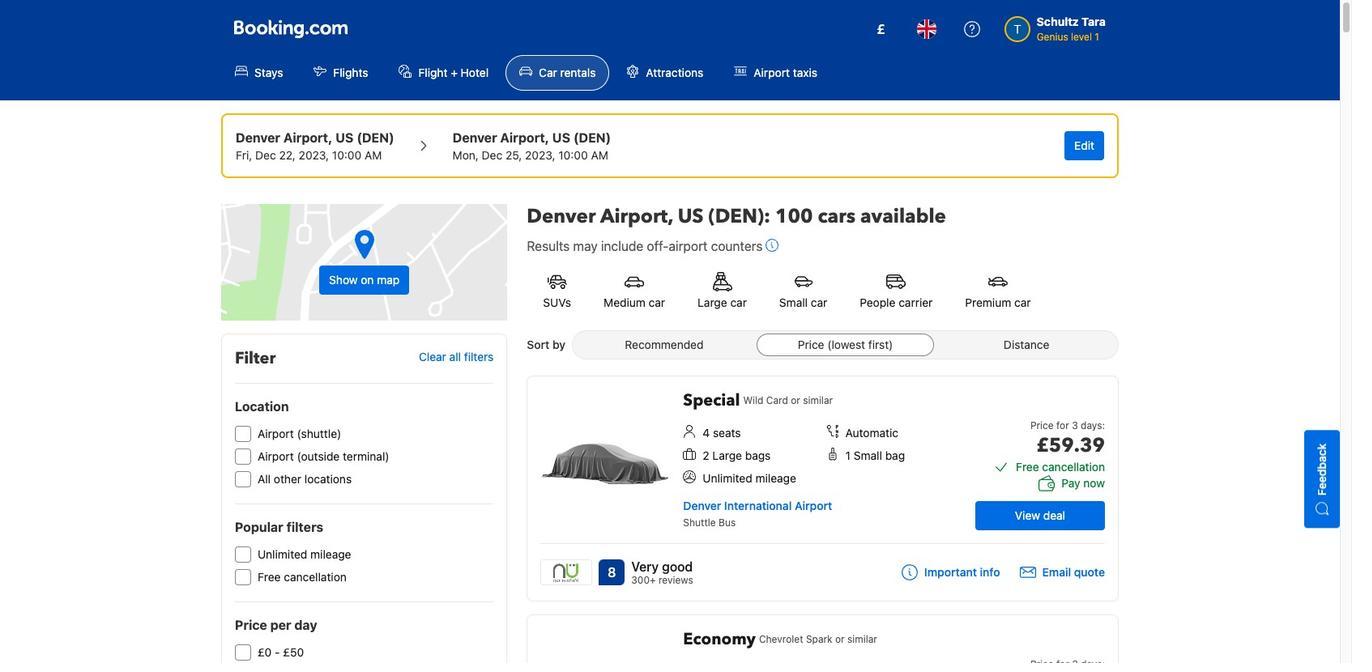 Task type: describe. For each thing, give the bounding box(es) containing it.
1 inside schultz tara genius level 1
[[1095, 31, 1100, 43]]

£0 - £50
[[258, 646, 304, 660]]

cancellation inside product card group
[[1043, 460, 1106, 474]]

quote
[[1075, 566, 1106, 579]]

denver for denver airport, us (den) fri, dec 22, 2023, 10:00 am
[[236, 130, 280, 145]]

drop-off location element
[[453, 128, 611, 148]]

skip to main content element
[[0, 0, 1341, 101]]

bag
[[886, 449, 905, 463]]

£59.39
[[1037, 433, 1106, 460]]

stays
[[255, 66, 283, 79]]

am for denver airport, us (den) mon, dec 25, 2023, 10:00 am
[[591, 148, 609, 162]]

location
[[235, 400, 289, 414]]

us for mon,
[[553, 130, 571, 145]]

card
[[767, 395, 789, 407]]

very
[[632, 560, 659, 575]]

by
[[553, 338, 566, 352]]

popular
[[235, 520, 284, 535]]

bus
[[719, 517, 736, 529]]

am for denver airport, us (den) fri, dec 22, 2023, 10:00 am
[[365, 148, 382, 162]]

0 vertical spatial free
[[1017, 460, 1040, 474]]

1 denver airport, us (den) group from the left
[[236, 128, 394, 164]]

email
[[1043, 566, 1072, 579]]

may
[[573, 239, 598, 254]]

info
[[980, 566, 1001, 579]]

show
[[329, 273, 358, 287]]

clear
[[419, 350, 447, 364]]

car for medium car
[[649, 296, 666, 310]]

medium car
[[604, 296, 666, 310]]

email quote button
[[1020, 565, 1106, 581]]

£0
[[258, 646, 272, 660]]

denver international airport button
[[684, 499, 833, 513]]

view deal button
[[976, 502, 1106, 531]]

mileage inside product card group
[[756, 472, 797, 486]]

carrier
[[899, 296, 933, 310]]

international
[[725, 499, 792, 513]]

8
[[608, 566, 616, 580]]

suvs button
[[527, 263, 588, 321]]

price for 3 days: £59.39
[[1031, 420, 1106, 460]]

pick-up date element
[[236, 148, 394, 164]]

results
[[527, 239, 570, 254]]

level
[[1072, 31, 1093, 43]]

us for fri,
[[336, 130, 354, 145]]

cars
[[818, 203, 856, 230]]

day
[[295, 618, 317, 633]]

all
[[450, 350, 461, 364]]

(shuttle)
[[297, 427, 341, 441]]

2 large bags
[[703, 449, 771, 463]]

important info button
[[902, 565, 1001, 581]]

price for price per day
[[235, 618, 267, 633]]

search summary element
[[221, 113, 1119, 178]]

airport, for denver airport, us (den) fri, dec 22, 2023, 10:00 am
[[284, 130, 333, 145]]

schultz
[[1037, 15, 1079, 28]]

25,
[[506, 148, 522, 162]]

terminal)
[[343, 450, 390, 464]]

airport taxis link
[[721, 55, 832, 91]]

car rentals
[[539, 66, 596, 79]]

economy chevrolet spark or similar
[[684, 629, 878, 651]]

map
[[377, 273, 400, 287]]

edit button
[[1065, 131, 1105, 160]]

airport, for denver airport, us (den): 100 cars available
[[601, 203, 673, 230]]

denver airport, us (den): 100 cars available
[[527, 203, 947, 230]]

premium car button
[[949, 263, 1048, 321]]

first)
[[869, 338, 894, 352]]

denver international airport shuttle bus
[[684, 499, 833, 529]]

people carrier
[[860, 296, 933, 310]]

airport (shuttle)
[[258, 427, 341, 441]]

taxis
[[793, 66, 818, 79]]

1 vertical spatial 1
[[846, 449, 851, 463]]

attractions link
[[613, 55, 718, 91]]

airport inside denver international airport shuttle bus
[[795, 499, 833, 513]]

large inside button
[[698, 296, 728, 310]]

view deal
[[1016, 509, 1066, 523]]

-
[[275, 646, 280, 660]]

flight + hotel
[[419, 66, 489, 79]]

sort by element
[[572, 331, 1119, 360]]

flight + hotel link
[[385, 55, 503, 91]]

airport for airport taxis
[[754, 66, 790, 79]]

10:00 for denver airport, us (den) fri, dec 22, 2023, 10:00 am
[[332, 148, 362, 162]]

now
[[1084, 477, 1106, 490]]

car rentals link
[[506, 55, 610, 91]]

airport taxis
[[754, 66, 818, 79]]

3
[[1072, 420, 1079, 432]]

all other locations
[[258, 473, 352, 486]]

shuttle
[[684, 517, 716, 529]]

filters inside clear all filters button
[[464, 350, 494, 364]]

popular filters
[[235, 520, 324, 535]]

or for special
[[791, 395, 801, 407]]

1 vertical spatial unlimited
[[258, 548, 307, 562]]

car for large car
[[731, 296, 747, 310]]

feedback button
[[1305, 431, 1341, 529]]

airport for airport (outside terminal)
[[258, 450, 294, 464]]

free cancellation inside product card group
[[1017, 460, 1106, 474]]

genius
[[1037, 31, 1069, 43]]

1 vertical spatial large
[[713, 449, 742, 463]]

dec for denver airport, us (den) mon, dec 25, 2023, 10:00 am
[[482, 148, 503, 162]]

sort by
[[527, 338, 566, 352]]

very good 300+ reviews
[[632, 560, 694, 587]]

(den) for denver airport, us (den) mon, dec 25, 2023, 10:00 am
[[574, 130, 611, 145]]

1 vertical spatial mileage
[[311, 548, 351, 562]]

airport (outside terminal)
[[258, 450, 390, 464]]

people
[[860, 296, 896, 310]]

sort
[[527, 338, 550, 352]]

fri,
[[236, 148, 252, 162]]

attractions
[[646, 66, 704, 79]]

stays link
[[221, 55, 297, 91]]

pick-up location element
[[236, 128, 394, 148]]



Task type: locate. For each thing, give the bounding box(es) containing it.
medium
[[604, 296, 646, 310]]

1 horizontal spatial am
[[591, 148, 609, 162]]

drop-off date element
[[453, 148, 611, 164]]

3 car from the left
[[811, 296, 828, 310]]

(lowest
[[828, 338, 866, 352]]

2023, inside denver airport, us (den) mon, dec 25, 2023, 10:00 am
[[525, 148, 556, 162]]

dec for denver airport, us (den) fri, dec 22, 2023, 10:00 am
[[255, 148, 276, 162]]

car down counters
[[731, 296, 747, 310]]

or for economy
[[836, 634, 845, 646]]

view
[[1016, 509, 1041, 523]]

2 10:00 from the left
[[559, 148, 588, 162]]

0 vertical spatial small
[[780, 296, 808, 310]]

am down the pick-up location 'element'
[[365, 148, 382, 162]]

unlimited mileage down the popular filters
[[258, 548, 351, 562]]

airport right international
[[795, 499, 833, 513]]

1 vertical spatial or
[[836, 634, 845, 646]]

denver for denver international airport shuttle bus
[[684, 499, 722, 513]]

unlimited mileage down bags
[[703, 472, 797, 486]]

if you choose one, you'll need to make your own way there - but prices can be a lot lower. image
[[766, 239, 779, 252]]

denver for denver airport, us (den): 100 cars available
[[527, 203, 596, 230]]

unlimited down the 2 large bags at the right
[[703, 472, 753, 486]]

flight
[[419, 66, 448, 79]]

1 horizontal spatial (den)
[[574, 130, 611, 145]]

airport, up pick-up date element
[[284, 130, 333, 145]]

price left '(lowest'
[[798, 338, 825, 352]]

1 vertical spatial filters
[[287, 520, 324, 535]]

am down drop-off location element on the top left
[[591, 148, 609, 162]]

0 vertical spatial price
[[798, 338, 825, 352]]

chevrolet
[[759, 634, 804, 646]]

mileage down bags
[[756, 472, 797, 486]]

airport left taxis
[[754, 66, 790, 79]]

2 dec from the left
[[482, 148, 503, 162]]

2 2023, from the left
[[525, 148, 556, 162]]

small inside small car button
[[780, 296, 808, 310]]

similar right spark at the bottom
[[848, 634, 878, 646]]

filters right all
[[464, 350, 494, 364]]

car for premium car
[[1015, 296, 1031, 310]]

price inside 'price for 3 days: £59.39'
[[1031, 420, 1054, 432]]

4
[[703, 426, 710, 440]]

1 horizontal spatial filters
[[464, 350, 494, 364]]

0 vertical spatial filters
[[464, 350, 494, 364]]

0 horizontal spatial or
[[791, 395, 801, 407]]

0 vertical spatial unlimited
[[703, 472, 753, 486]]

feedback
[[1316, 444, 1329, 497]]

free cancellation up day in the bottom of the page
[[258, 571, 347, 584]]

£
[[877, 22, 886, 36]]

price (lowest first)
[[798, 338, 894, 352]]

unlimited down the popular filters
[[258, 548, 307, 562]]

car
[[649, 296, 666, 310], [731, 296, 747, 310], [811, 296, 828, 310], [1015, 296, 1031, 310]]

free cancellation up pay
[[1017, 460, 1106, 474]]

price for price (lowest first)
[[798, 338, 825, 352]]

small up price (lowest first)
[[780, 296, 808, 310]]

1 vertical spatial price
[[1031, 420, 1054, 432]]

email quote
[[1043, 566, 1106, 579]]

similar right card
[[803, 395, 833, 407]]

2023, down drop-off location element on the top left
[[525, 148, 556, 162]]

0 horizontal spatial unlimited
[[258, 548, 307, 562]]

small inside product card group
[[854, 449, 883, 463]]

0 horizontal spatial filters
[[287, 520, 324, 535]]

airport, for denver airport, us (den) mon, dec 25, 2023, 10:00 am
[[501, 130, 550, 145]]

large car
[[698, 296, 747, 310]]

hotel
[[461, 66, 489, 79]]

(den) for denver airport, us (den) fri, dec 22, 2023, 10:00 am
[[357, 130, 394, 145]]

supplied by nu car rental image
[[542, 561, 592, 585]]

similar for economy
[[848, 634, 878, 646]]

small car
[[780, 296, 828, 310]]

automatic
[[846, 426, 899, 440]]

1 vertical spatial small
[[854, 449, 883, 463]]

us up airport
[[678, 203, 704, 230]]

wild
[[744, 395, 764, 407]]

22,
[[279, 148, 296, 162]]

(den) inside the denver airport, us (den) fri, dec 22, 2023, 10:00 am
[[357, 130, 394, 145]]

product card group containing economy
[[527, 615, 1119, 664]]

small car button
[[763, 263, 844, 321]]

free up price per day
[[258, 571, 281, 584]]

off-
[[647, 239, 669, 254]]

1
[[1095, 31, 1100, 43], [846, 449, 851, 463]]

customer rating 8 very good element
[[632, 558, 694, 577]]

car
[[539, 66, 557, 79]]

0 vertical spatial product card group
[[527, 376, 1119, 602]]

0 vertical spatial mileage
[[756, 472, 797, 486]]

1 car from the left
[[649, 296, 666, 310]]

0 vertical spatial 1
[[1095, 31, 1100, 43]]

good
[[662, 560, 693, 575]]

denver inside denver international airport shuttle bus
[[684, 499, 722, 513]]

dec left 25,
[[482, 148, 503, 162]]

1 horizontal spatial unlimited mileage
[[703, 472, 797, 486]]

0 vertical spatial or
[[791, 395, 801, 407]]

airport, up 'results may include off-airport counters'
[[601, 203, 673, 230]]

denver for denver airport, us (den) mon, dec 25, 2023, 10:00 am
[[453, 130, 497, 145]]

unlimited inside product card group
[[703, 472, 753, 486]]

mileage
[[756, 472, 797, 486], [311, 548, 351, 562]]

price left per
[[235, 618, 267, 633]]

0 vertical spatial unlimited mileage
[[703, 472, 797, 486]]

premium car
[[966, 296, 1031, 310]]

1 (den) from the left
[[357, 130, 394, 145]]

small down automatic
[[854, 449, 883, 463]]

results may include off-airport counters
[[527, 239, 763, 254]]

dec inside denver airport, us (den) mon, dec 25, 2023, 10:00 am
[[482, 148, 503, 162]]

2023, inside the denver airport, us (den) fri, dec 22, 2023, 10:00 am
[[299, 148, 329, 162]]

dec
[[255, 148, 276, 162], [482, 148, 503, 162]]

airport
[[669, 239, 708, 254]]

1 vertical spatial free cancellation
[[258, 571, 347, 584]]

reviews
[[659, 575, 694, 587]]

0 horizontal spatial am
[[365, 148, 382, 162]]

counters
[[711, 239, 763, 254]]

0 vertical spatial large
[[698, 296, 728, 310]]

locations
[[305, 473, 352, 486]]

1 dec from the left
[[255, 148, 276, 162]]

us up "drop-off date" element
[[553, 130, 571, 145]]

2 denver airport, us (den) group from the left
[[453, 128, 611, 164]]

2 horizontal spatial airport,
[[601, 203, 673, 230]]

available
[[861, 203, 947, 230]]

airport for airport (shuttle)
[[258, 427, 294, 441]]

0 horizontal spatial small
[[780, 296, 808, 310]]

similar inside special wild card or similar
[[803, 395, 833, 407]]

0 horizontal spatial free cancellation
[[258, 571, 347, 584]]

large car button
[[682, 263, 763, 321]]

airport up all
[[258, 450, 294, 464]]

(den) up "drop-off date" element
[[574, 130, 611, 145]]

suvs
[[543, 296, 572, 310]]

denver inside the denver airport, us (den) fri, dec 22, 2023, 10:00 am
[[236, 130, 280, 145]]

denver airport, us (den) group
[[236, 128, 394, 164], [453, 128, 611, 164]]

denver up the mon,
[[453, 130, 497, 145]]

airport, inside denver airport, us (den) mon, dec 25, 2023, 10:00 am
[[501, 130, 550, 145]]

1 horizontal spatial price
[[798, 338, 825, 352]]

1 horizontal spatial free
[[1017, 460, 1040, 474]]

1 down automatic
[[846, 449, 851, 463]]

all
[[258, 473, 271, 486]]

10:00 down drop-off location element on the top left
[[559, 148, 588, 162]]

1 horizontal spatial unlimited
[[703, 472, 753, 486]]

car right premium
[[1015, 296, 1031, 310]]

airport inside skip to main content element
[[754, 66, 790, 79]]

£50
[[283, 646, 304, 660]]

mileage down the popular filters
[[311, 548, 351, 562]]

car up price (lowest first)
[[811, 296, 828, 310]]

show on map
[[329, 273, 400, 287]]

1 vertical spatial free
[[258, 571, 281, 584]]

0 horizontal spatial mileage
[[311, 548, 351, 562]]

1 horizontal spatial airport,
[[501, 130, 550, 145]]

am inside denver airport, us (den) mon, dec 25, 2023, 10:00 am
[[591, 148, 609, 162]]

filter
[[235, 348, 276, 370]]

1 horizontal spatial 2023,
[[525, 148, 556, 162]]

flights
[[333, 66, 368, 79]]

0 horizontal spatial 1
[[846, 449, 851, 463]]

cancellation
[[1043, 460, 1106, 474], [284, 571, 347, 584]]

denver airport, us (den) fri, dec 22, 2023, 10:00 am
[[236, 130, 394, 162]]

10:00 for denver airport, us (den) mon, dec 25, 2023, 10:00 am
[[559, 148, 588, 162]]

important
[[925, 566, 978, 579]]

or
[[791, 395, 801, 407], [836, 634, 845, 646]]

recommended
[[625, 338, 704, 352]]

similar for special
[[803, 395, 833, 407]]

similar inside economy chevrolet spark or similar
[[848, 634, 878, 646]]

am inside the denver airport, us (den) fri, dec 22, 2023, 10:00 am
[[365, 148, 382, 162]]

premium
[[966, 296, 1012, 310]]

dec inside the denver airport, us (den) fri, dec 22, 2023, 10:00 am
[[255, 148, 276, 162]]

0 horizontal spatial denver airport, us (den) group
[[236, 128, 394, 164]]

1 horizontal spatial us
[[553, 130, 571, 145]]

airport down location
[[258, 427, 294, 441]]

schultz tara genius level 1
[[1037, 15, 1106, 43]]

£ button
[[862, 10, 901, 49]]

pay now
[[1062, 477, 1106, 490]]

us inside the denver airport, us (den) fri, dec 22, 2023, 10:00 am
[[336, 130, 354, 145]]

rentals
[[560, 66, 596, 79]]

price left for
[[1031, 420, 1054, 432]]

0 horizontal spatial similar
[[803, 395, 833, 407]]

if you choose one, you'll need to make your own way there - but prices can be a lot lower. image
[[766, 239, 779, 252]]

1 horizontal spatial mileage
[[756, 472, 797, 486]]

1 horizontal spatial or
[[836, 634, 845, 646]]

days:
[[1081, 420, 1106, 432]]

product card group
[[527, 376, 1119, 602], [527, 615, 1119, 664]]

1 horizontal spatial denver airport, us (den) group
[[453, 128, 611, 164]]

1 horizontal spatial dec
[[482, 148, 503, 162]]

on
[[361, 273, 374, 287]]

+
[[451, 66, 458, 79]]

or inside special wild card or similar
[[791, 395, 801, 407]]

us inside denver airport, us (den) mon, dec 25, 2023, 10:00 am
[[553, 130, 571, 145]]

car right medium
[[649, 296, 666, 310]]

0 horizontal spatial price
[[235, 618, 267, 633]]

0 vertical spatial free cancellation
[[1017, 460, 1106, 474]]

2 car from the left
[[731, 296, 747, 310]]

4 seats
[[703, 426, 741, 440]]

0 horizontal spatial 2023,
[[299, 148, 329, 162]]

2 horizontal spatial price
[[1031, 420, 1054, 432]]

100
[[776, 203, 813, 230]]

filters
[[464, 350, 494, 364], [287, 520, 324, 535]]

1 am from the left
[[365, 148, 382, 162]]

1 horizontal spatial cancellation
[[1043, 460, 1106, 474]]

1 right level
[[1095, 31, 1100, 43]]

10:00 inside denver airport, us (den) mon, dec 25, 2023, 10:00 am
[[559, 148, 588, 162]]

1 horizontal spatial 1
[[1095, 31, 1100, 43]]

or right card
[[791, 395, 801, 407]]

1 vertical spatial unlimited mileage
[[258, 548, 351, 562]]

seats
[[713, 426, 741, 440]]

airport, inside the denver airport, us (den) fri, dec 22, 2023, 10:00 am
[[284, 130, 333, 145]]

0 horizontal spatial free
[[258, 571, 281, 584]]

2023, for denver airport, us (den) fri, dec 22, 2023, 10:00 am
[[299, 148, 329, 162]]

2 horizontal spatial us
[[678, 203, 704, 230]]

2023, down the pick-up location 'element'
[[299, 148, 329, 162]]

us up pick-up date element
[[336, 130, 354, 145]]

1 product card group from the top
[[527, 376, 1119, 602]]

1 horizontal spatial 10:00
[[559, 148, 588, 162]]

free down £59.39
[[1017, 460, 1040, 474]]

filters right popular
[[287, 520, 324, 535]]

airport, up "drop-off date" element
[[501, 130, 550, 145]]

1 vertical spatial similar
[[848, 634, 878, 646]]

0 horizontal spatial unlimited mileage
[[258, 548, 351, 562]]

denver up fri,
[[236, 130, 280, 145]]

2 product card group from the top
[[527, 615, 1119, 664]]

1 vertical spatial product card group
[[527, 615, 1119, 664]]

large down airport
[[698, 296, 728, 310]]

(den) inside denver airport, us (den) mon, dec 25, 2023, 10:00 am
[[574, 130, 611, 145]]

0 horizontal spatial us
[[336, 130, 354, 145]]

special wild card or similar
[[684, 390, 833, 412]]

dec right fri,
[[255, 148, 276, 162]]

1 10:00 from the left
[[332, 148, 362, 162]]

2 vertical spatial price
[[235, 618, 267, 633]]

2 am from the left
[[591, 148, 609, 162]]

price
[[798, 338, 825, 352], [1031, 420, 1054, 432], [235, 618, 267, 633]]

other
[[274, 473, 302, 486]]

unlimited mileage inside product card group
[[703, 472, 797, 486]]

1 horizontal spatial similar
[[848, 634, 878, 646]]

economy
[[684, 629, 756, 651]]

300+
[[632, 575, 656, 587]]

cancellation up pay
[[1043, 460, 1106, 474]]

(outside
[[297, 450, 340, 464]]

0 horizontal spatial 10:00
[[332, 148, 362, 162]]

price per day
[[235, 618, 317, 633]]

or inside economy chevrolet spark or similar
[[836, 634, 845, 646]]

medium car button
[[588, 263, 682, 321]]

mon,
[[453, 148, 479, 162]]

2 (den) from the left
[[574, 130, 611, 145]]

show on map button
[[221, 204, 508, 321]]

important info
[[925, 566, 1001, 579]]

us for 100
[[678, 203, 704, 230]]

special
[[684, 390, 740, 412]]

1 horizontal spatial free cancellation
[[1017, 460, 1106, 474]]

price for price for 3 days: £59.39
[[1031, 420, 1054, 432]]

0 horizontal spatial dec
[[255, 148, 276, 162]]

1 horizontal spatial small
[[854, 449, 883, 463]]

denver up 'results'
[[527, 203, 596, 230]]

2023, for denver airport, us (den) mon, dec 25, 2023, 10:00 am
[[525, 148, 556, 162]]

0 vertical spatial cancellation
[[1043, 460, 1106, 474]]

denver up shuttle
[[684, 499, 722, 513]]

denver
[[236, 130, 280, 145], [453, 130, 497, 145], [527, 203, 596, 230], [684, 499, 722, 513]]

clear all filters
[[419, 350, 494, 364]]

0 horizontal spatial (den)
[[357, 130, 394, 145]]

(den) up pick-up date element
[[357, 130, 394, 145]]

or right spark at the bottom
[[836, 634, 845, 646]]

large right the 2
[[713, 449, 742, 463]]

(den):
[[709, 203, 771, 230]]

similar
[[803, 395, 833, 407], [848, 634, 878, 646]]

10:00 down the pick-up location 'element'
[[332, 148, 362, 162]]

pay
[[1062, 477, 1081, 490]]

price inside sort by element
[[798, 338, 825, 352]]

people carrier button
[[844, 263, 949, 321]]

cancellation up day in the bottom of the page
[[284, 571, 347, 584]]

product card group containing £59.39
[[527, 376, 1119, 602]]

0 horizontal spatial cancellation
[[284, 571, 347, 584]]

10:00 inside the denver airport, us (den) fri, dec 22, 2023, 10:00 am
[[332, 148, 362, 162]]

1 vertical spatial cancellation
[[284, 571, 347, 584]]

1 2023, from the left
[[299, 148, 329, 162]]

denver inside denver airport, us (den) mon, dec 25, 2023, 10:00 am
[[453, 130, 497, 145]]

0 horizontal spatial airport,
[[284, 130, 333, 145]]

4 car from the left
[[1015, 296, 1031, 310]]

1 small bag
[[846, 449, 905, 463]]

0 vertical spatial similar
[[803, 395, 833, 407]]

car for small car
[[811, 296, 828, 310]]

airport
[[754, 66, 790, 79], [258, 427, 294, 441], [258, 450, 294, 464], [795, 499, 833, 513]]



Task type: vqa. For each thing, say whether or not it's contained in the screenshot.
the leftmost mileage
yes



